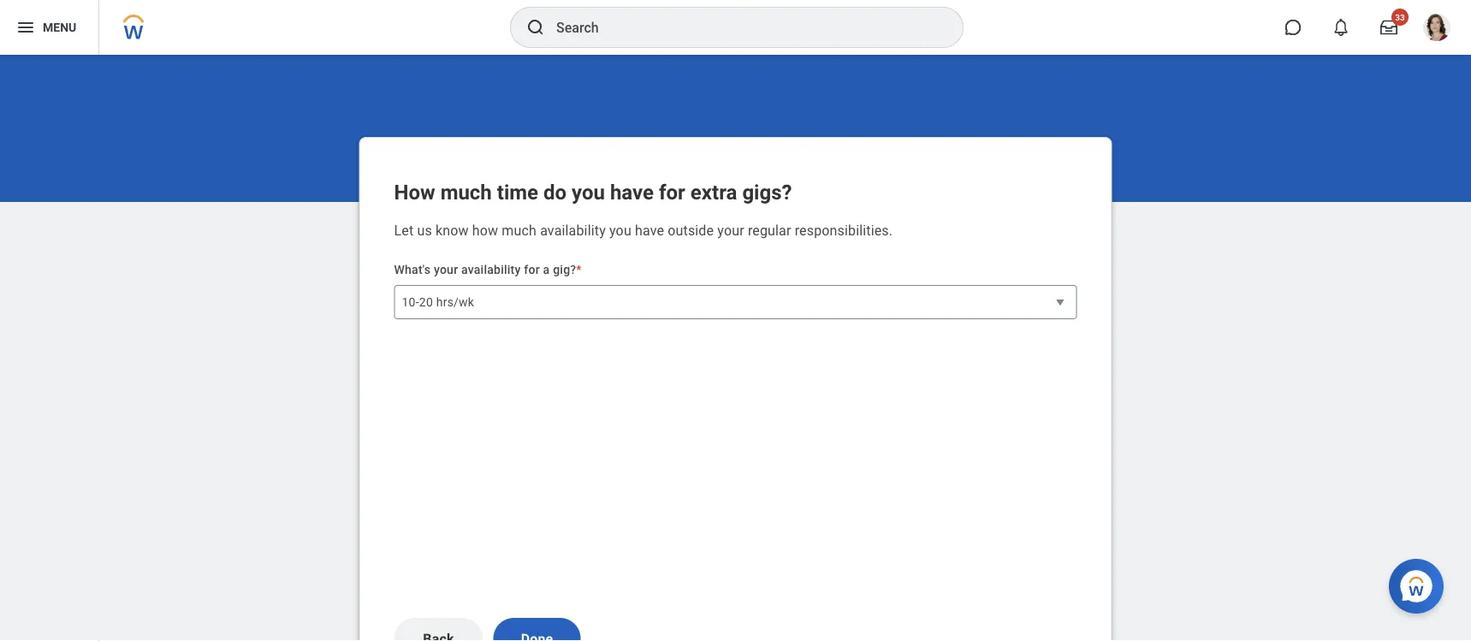 Task type: vqa. For each thing, say whether or not it's contained in the screenshot.
Payment Date's PAYMENT
no



Task type: describe. For each thing, give the bounding box(es) containing it.
justify image
[[15, 17, 36, 38]]

1 vertical spatial you
[[609, 222, 632, 238]]

gig?
[[553, 262, 576, 277]]

0 horizontal spatial for
[[524, 262, 540, 277]]

what's your availability for a gig? *
[[394, 262, 582, 277]]

regular
[[748, 222, 791, 238]]

us
[[417, 222, 432, 238]]

know
[[436, 222, 469, 238]]

search image
[[526, 17, 546, 38]]

how
[[394, 180, 435, 205]]

33
[[1396, 12, 1405, 22]]

menu
[[43, 20, 76, 34]]

inbox large image
[[1381, 19, 1398, 36]]

Search Workday  search field
[[556, 9, 928, 46]]

0 vertical spatial for
[[659, 180, 686, 205]]

0 vertical spatial you
[[572, 180, 605, 205]]

1 vertical spatial availability
[[461, 262, 521, 277]]

profile logan mcneil image
[[1424, 14, 1451, 45]]

do
[[544, 180, 567, 205]]

extra
[[691, 180, 737, 205]]



Task type: locate. For each thing, give the bounding box(es) containing it.
for left a
[[524, 262, 540, 277]]

have left outside
[[635, 222, 664, 238]]

for left extra
[[659, 180, 686, 205]]

1 horizontal spatial much
[[502, 222, 537, 238]]

1 vertical spatial for
[[524, 262, 540, 277]]

1 horizontal spatial your
[[718, 222, 745, 238]]

0 vertical spatial availability
[[540, 222, 606, 238]]

your left 'regular'
[[718, 222, 745, 238]]

much up know
[[441, 180, 492, 205]]

0 horizontal spatial you
[[572, 180, 605, 205]]

1 vertical spatial have
[[635, 222, 664, 238]]

1 horizontal spatial you
[[609, 222, 632, 238]]

1 horizontal spatial for
[[659, 180, 686, 205]]

availability
[[540, 222, 606, 238], [461, 262, 521, 277]]

gigs?
[[743, 180, 792, 205]]

have up let us know how much availability you have outside your regular responsibilities.
[[610, 180, 654, 205]]

time
[[497, 180, 538, 205]]

your
[[718, 222, 745, 238], [434, 262, 458, 277]]

notifications large image
[[1333, 19, 1350, 36]]

*
[[576, 262, 582, 277]]

a
[[543, 262, 550, 277]]

0 vertical spatial much
[[441, 180, 492, 205]]

33 button
[[1371, 9, 1409, 46]]

availability down the how
[[461, 262, 521, 277]]

you
[[572, 180, 605, 205], [609, 222, 632, 238]]

0 vertical spatial have
[[610, 180, 654, 205]]

let
[[394, 222, 414, 238]]

have
[[610, 180, 654, 205], [635, 222, 664, 238]]

availability up *
[[540, 222, 606, 238]]

much right the how
[[502, 222, 537, 238]]

your right what's
[[434, 262, 458, 277]]

0 vertical spatial your
[[718, 222, 745, 238]]

for
[[659, 180, 686, 205], [524, 262, 540, 277]]

what's
[[394, 262, 431, 277]]

0 horizontal spatial availability
[[461, 262, 521, 277]]

0 horizontal spatial much
[[441, 180, 492, 205]]

menu button
[[0, 0, 99, 55]]

0 horizontal spatial your
[[434, 262, 458, 277]]

1 horizontal spatial availability
[[540, 222, 606, 238]]

you right do
[[572, 180, 605, 205]]

much
[[441, 180, 492, 205], [502, 222, 537, 238]]

1 vertical spatial much
[[502, 222, 537, 238]]

how
[[472, 222, 498, 238]]

you down "how much time do you have for extra gigs?"
[[609, 222, 632, 238]]

outside
[[668, 222, 714, 238]]

how much time do you have for extra gigs?
[[394, 180, 792, 205]]

let us know how much availability you have outside your regular responsibilities.
[[394, 222, 893, 238]]

1 vertical spatial your
[[434, 262, 458, 277]]

responsibilities.
[[795, 222, 893, 238]]



